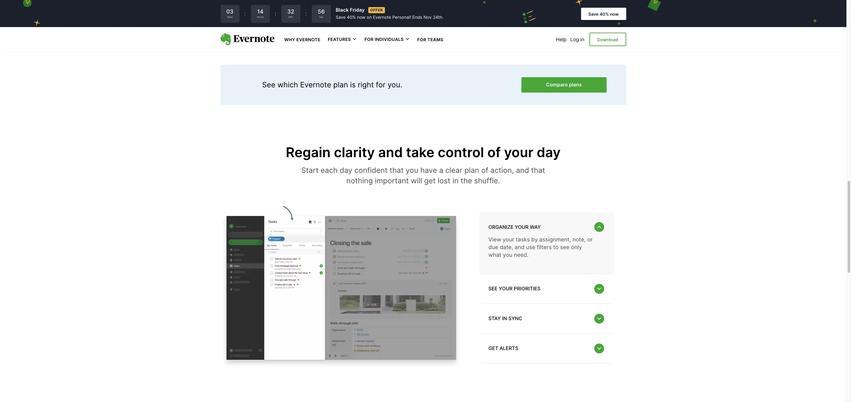 Task type: describe. For each thing, give the bounding box(es) containing it.
0 vertical spatial of
[[488, 144, 501, 161]]

stay
[[489, 316, 501, 322]]

help
[[556, 36, 567, 42]]

0 vertical spatial day
[[537, 144, 561, 161]]

features button
[[328, 36, 357, 42]]

for teams
[[418, 37, 444, 42]]

save 40% now
[[589, 11, 619, 17]]

now for save 40% now
[[611, 11, 619, 17]]

2 vertical spatial evernote
[[300, 80, 332, 89]]

compare plans
[[547, 82, 582, 88]]

and inside the start each day confident that you have a clear plan of action, and that nothing important will get lost in the shuffle.
[[517, 166, 530, 175]]

task delegation feature showcase evernote image
[[467, 0, 627, 26]]

filters
[[537, 244, 552, 251]]

stay in sync
[[489, 316, 523, 322]]

1 : from the left
[[245, 10, 246, 17]]

teams
[[428, 37, 444, 42]]

each
[[321, 166, 338, 175]]

on
[[367, 15, 372, 20]]

which
[[278, 80, 298, 89]]

alerts
[[500, 345, 519, 352]]

you inside the start each day confident that you have a clear plan of action, and that nothing important will get lost in the shuffle.
[[406, 166, 419, 175]]

56
[[318, 8, 325, 15]]

see for see your priorities
[[489, 286, 498, 292]]

regain clarity and take control of your day
[[286, 144, 561, 161]]

compare plans link
[[522, 77, 607, 93]]

will
[[411, 176, 423, 185]]

individuals
[[375, 37, 404, 42]]

use
[[527, 244, 536, 251]]

min
[[289, 15, 293, 19]]

for individuals button
[[365, 36, 410, 42]]

help link
[[556, 36, 567, 42]]

ends
[[413, 15, 423, 20]]

32
[[288, 8, 295, 15]]

plans
[[570, 82, 582, 88]]

0 horizontal spatial plan
[[334, 80, 348, 89]]

black
[[336, 7, 349, 13]]

by
[[532, 236, 538, 243]]

of inside the start each day confident that you have a clear plan of action, and that nothing important will get lost in the shuffle.
[[482, 166, 489, 175]]

get
[[489, 345, 499, 352]]

offer
[[371, 8, 383, 12]]

action,
[[491, 166, 514, 175]]

day inside the start each day confident that you have a clear plan of action, and that nothing important will get lost in the shuffle.
[[340, 166, 353, 175]]

is
[[350, 80, 356, 89]]

friday
[[350, 7, 365, 13]]

confident
[[355, 166, 388, 175]]

clear
[[446, 166, 463, 175]]

0 vertical spatial evernote
[[373, 15, 391, 20]]

tasks
[[516, 236, 530, 243]]

why
[[285, 37, 295, 42]]

date,
[[500, 244, 514, 251]]

evernote inside the why evernote link
[[297, 37, 321, 42]]

for
[[376, 80, 386, 89]]

features
[[328, 37, 351, 42]]

nothing
[[347, 176, 373, 185]]

download
[[598, 37, 619, 42]]

start each day confident that you have a clear plan of action, and that nothing important will get lost in the shuffle.
[[302, 166, 546, 185]]

get alerts
[[489, 345, 519, 352]]

in for stay in sync
[[503, 316, 508, 322]]

plan inside the start each day confident that you have a clear plan of action, and that nothing important will get lost in the shuffle.
[[465, 166, 480, 175]]

24th.
[[433, 15, 444, 20]]

view
[[489, 236, 502, 243]]

personal!
[[393, 15, 412, 20]]

32 min
[[288, 8, 295, 19]]

for teams link
[[418, 36, 444, 42]]

or
[[588, 236, 593, 243]]

2 : from the left
[[275, 10, 277, 17]]

take
[[406, 144, 435, 161]]

see for see which evernote plan is right for you.
[[262, 80, 276, 89]]

get
[[425, 176, 436, 185]]

regain
[[286, 144, 331, 161]]

see
[[561, 244, 570, 251]]

compare
[[547, 82, 568, 88]]

lost
[[438, 176, 451, 185]]

need.
[[514, 252, 529, 258]]



Task type: vqa. For each thing, say whether or not it's contained in the screenshot.
system
no



Task type: locate. For each thing, give the bounding box(es) containing it.
0 horizontal spatial in
[[453, 176, 459, 185]]

sync
[[509, 316, 523, 322]]

0 horizontal spatial day
[[340, 166, 353, 175]]

: left 14 hours
[[245, 10, 246, 17]]

of up action,
[[488, 144, 501, 161]]

have
[[421, 166, 437, 175]]

log in link
[[571, 36, 585, 42]]

plan
[[334, 80, 348, 89], [465, 166, 480, 175]]

save for save 40% now on evernote personal! ends nov 24th.
[[336, 15, 346, 20]]

for for for individuals
[[365, 37, 374, 42]]

note,
[[573, 236, 586, 243]]

priorities
[[514, 286, 541, 292]]

1 vertical spatial and
[[517, 166, 530, 175]]

days
[[227, 15, 233, 19]]

day
[[537, 144, 561, 161], [340, 166, 353, 175]]

for left 'teams' in the right of the page
[[418, 37, 427, 42]]

your up tasks
[[515, 224, 529, 230]]

see your priorities
[[489, 286, 541, 292]]

40% for save 40% now on evernote personal! ends nov 24th.
[[347, 15, 356, 20]]

14
[[257, 8, 264, 15]]

start
[[302, 166, 319, 175]]

nov
[[424, 15, 432, 20]]

1 horizontal spatial plan
[[465, 166, 480, 175]]

you inside view your tasks by assignment, note, or due date, and use filters to see only what you need.
[[503, 252, 513, 258]]

see left which
[[262, 80, 276, 89]]

0 horizontal spatial that
[[390, 166, 404, 175]]

due
[[489, 244, 499, 251]]

right
[[358, 80, 374, 89]]

log in
[[571, 36, 585, 42]]

see up stay
[[489, 286, 498, 292]]

1 vertical spatial plan
[[465, 166, 480, 175]]

0 vertical spatial plan
[[334, 80, 348, 89]]

hours
[[257, 15, 264, 19]]

1 that from the left
[[390, 166, 404, 175]]

for individuals
[[365, 37, 404, 42]]

40% for save 40% now
[[600, 11, 610, 17]]

of
[[488, 144, 501, 161], [482, 166, 489, 175]]

assignment,
[[540, 236, 572, 243]]

1 horizontal spatial see
[[489, 286, 498, 292]]

now left on
[[357, 15, 366, 20]]

1 horizontal spatial now
[[611, 11, 619, 17]]

and inside view your tasks by assignment, note, or due date, and use filters to see only what you need.
[[515, 244, 525, 251]]

plan up the
[[465, 166, 480, 175]]

0 horizontal spatial :
[[245, 10, 246, 17]]

save for save 40% now
[[589, 11, 599, 17]]

a
[[440, 166, 444, 175]]

1 vertical spatial see
[[489, 286, 498, 292]]

1 horizontal spatial day
[[537, 144, 561, 161]]

see
[[262, 80, 276, 89], [489, 286, 498, 292]]

2 horizontal spatial in
[[581, 36, 585, 42]]

1 horizontal spatial you
[[503, 252, 513, 258]]

save down black
[[336, 15, 346, 20]]

you.
[[388, 80, 403, 89]]

of up shuffle.
[[482, 166, 489, 175]]

for left individuals
[[365, 37, 374, 42]]

14 hours
[[257, 8, 264, 19]]

save 40% now on evernote personal! ends nov 24th.
[[336, 15, 444, 20]]

0 horizontal spatial for
[[365, 37, 374, 42]]

your
[[505, 144, 534, 161], [515, 224, 529, 230], [503, 236, 515, 243], [499, 286, 513, 292]]

1 horizontal spatial that
[[532, 166, 546, 175]]

1 horizontal spatial in
[[503, 316, 508, 322]]

you
[[406, 166, 419, 175], [503, 252, 513, 258]]

1 horizontal spatial 40%
[[600, 11, 610, 17]]

2 vertical spatial in
[[503, 316, 508, 322]]

only
[[572, 244, 583, 251]]

the
[[461, 176, 473, 185]]

organize your way
[[489, 224, 541, 230]]

why evernote link
[[285, 36, 321, 42]]

1 horizontal spatial for
[[418, 37, 427, 42]]

shuffle.
[[475, 176, 501, 185]]

in right the log
[[581, 36, 585, 42]]

0 horizontal spatial 40%
[[347, 15, 356, 20]]

important
[[375, 176, 409, 185]]

evernote logo image
[[221, 33, 275, 46]]

2 horizontal spatial :
[[306, 10, 307, 17]]

save 40% now link
[[582, 8, 627, 20]]

in inside the start each day confident that you have a clear plan of action, and that nothing important will get lost in the shuffle.
[[453, 176, 459, 185]]

your for tasks
[[503, 236, 515, 243]]

you up will
[[406, 166, 419, 175]]

and up need.
[[515, 244, 525, 251]]

sec
[[319, 15, 324, 19]]

1 vertical spatial in
[[453, 176, 459, 185]]

0 horizontal spatial you
[[406, 166, 419, 175]]

40% up download link
[[600, 11, 610, 17]]

1 horizontal spatial save
[[589, 11, 599, 17]]

what
[[489, 252, 502, 258]]

 image
[[221, 203, 467, 373]]

your for priorities
[[499, 286, 513, 292]]

in right stay
[[503, 316, 508, 322]]

your inside view your tasks by assignment, note, or due date, and use filters to see only what you need.
[[503, 236, 515, 243]]

clarity
[[334, 144, 375, 161]]

evernote right why
[[297, 37, 321, 42]]

plan left is
[[334, 80, 348, 89]]

03 days
[[226, 8, 234, 19]]

that
[[390, 166, 404, 175], [532, 166, 546, 175]]

2 that from the left
[[532, 166, 546, 175]]

black friday
[[336, 7, 365, 13]]

0 vertical spatial in
[[581, 36, 585, 42]]

your for way
[[515, 224, 529, 230]]

0 vertical spatial and
[[379, 144, 403, 161]]

0 horizontal spatial now
[[357, 15, 366, 20]]

your up date, at bottom
[[503, 236, 515, 243]]

in for log in
[[581, 36, 585, 42]]

evernote right which
[[300, 80, 332, 89]]

log
[[571, 36, 580, 42]]

your up action,
[[505, 144, 534, 161]]

your left the priorities
[[499, 286, 513, 292]]

for inside "button"
[[365, 37, 374, 42]]

now
[[611, 11, 619, 17], [357, 15, 366, 20]]

you down date, at bottom
[[503, 252, 513, 258]]

0 vertical spatial see
[[262, 80, 276, 89]]

1 vertical spatial you
[[503, 252, 513, 258]]

2 vertical spatial and
[[515, 244, 525, 251]]

1 vertical spatial of
[[482, 166, 489, 175]]

save up download link
[[589, 11, 599, 17]]

to
[[554, 244, 559, 251]]

organize
[[489, 224, 514, 230]]

for
[[365, 37, 374, 42], [418, 37, 427, 42]]

56 sec
[[318, 8, 325, 19]]

evernote down the offer
[[373, 15, 391, 20]]

now for save 40% now on evernote personal! ends nov 24th.
[[357, 15, 366, 20]]

in
[[581, 36, 585, 42], [453, 176, 459, 185], [503, 316, 508, 322]]

0 horizontal spatial see
[[262, 80, 276, 89]]

way
[[530, 224, 541, 230]]

40% down black friday
[[347, 15, 356, 20]]

see which evernote plan is right for you.
[[262, 80, 403, 89]]

: left 56 sec
[[306, 10, 307, 17]]

and up confident
[[379, 144, 403, 161]]

and right action,
[[517, 166, 530, 175]]

1 horizontal spatial :
[[275, 10, 277, 17]]

for for for teams
[[418, 37, 427, 42]]

0 horizontal spatial save
[[336, 15, 346, 20]]

now inside the save 40% now link
[[611, 11, 619, 17]]

1 vertical spatial evernote
[[297, 37, 321, 42]]

why evernote
[[285, 37, 321, 42]]

and
[[379, 144, 403, 161], [517, 166, 530, 175], [515, 244, 525, 251]]

3 : from the left
[[306, 10, 307, 17]]

control
[[438, 144, 484, 161]]

in down "clear"
[[453, 176, 459, 185]]

40%
[[600, 11, 610, 17], [347, 15, 356, 20]]

view your tasks by assignment, note, or due date, and use filters to see only what you need.
[[489, 236, 593, 258]]

download link
[[590, 33, 627, 46]]

0 vertical spatial you
[[406, 166, 419, 175]]

1 vertical spatial day
[[340, 166, 353, 175]]

03
[[226, 8, 234, 15]]

now up download link
[[611, 11, 619, 17]]

: left 32 min
[[275, 10, 277, 17]]



